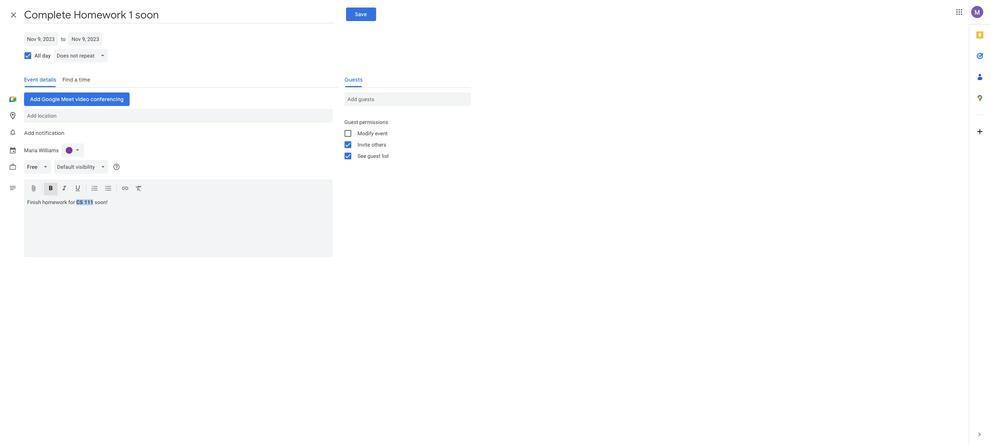 Task type: vqa. For each thing, say whether or not it's contained in the screenshot.
W within the 'january' grid
no



Task type: locate. For each thing, give the bounding box(es) containing it.
group
[[339, 117, 471, 162]]

finish
[[27, 199, 41, 205]]

Description text field
[[24, 199, 333, 256]]

guest permissions
[[345, 119, 388, 125]]

invite others
[[358, 142, 387, 148]]

modify
[[358, 130, 374, 136]]

notification
[[36, 130, 64, 136]]

formatting options toolbar
[[24, 180, 333, 198]]

to
[[61, 36, 66, 42]]

Start date text field
[[27, 35, 55, 44]]

add notification
[[24, 130, 64, 136]]

None field
[[54, 49, 111, 62], [24, 160, 54, 174], [54, 160, 111, 174], [54, 49, 111, 62], [24, 160, 54, 174], [54, 160, 111, 174]]

tab list
[[970, 24, 991, 424]]

see guest list
[[358, 153, 389, 159]]

bulleted list image
[[105, 185, 112, 193]]

soon!
[[95, 199, 108, 205]]

numbered list image
[[91, 185, 99, 193]]

for
[[68, 199, 75, 205]]

add notification button
[[21, 124, 67, 142]]

underline image
[[74, 185, 82, 193]]

save
[[355, 11, 367, 18]]

permissions
[[360, 119, 388, 125]]

see
[[358, 153, 366, 159]]

guest
[[345, 119, 358, 125]]



Task type: describe. For each thing, give the bounding box(es) containing it.
Title text field
[[24, 7, 334, 23]]

others
[[372, 142, 387, 148]]

modify event
[[358, 130, 388, 136]]

day
[[42, 53, 51, 59]]

End date text field
[[72, 35, 99, 44]]

italic image
[[61, 185, 68, 193]]

add
[[24, 130, 34, 136]]

remove formatting image
[[135, 185, 143, 193]]

cs
[[76, 199, 83, 205]]

all
[[35, 53, 41, 59]]

invite
[[358, 142, 370, 148]]

insert link image
[[121, 185, 129, 193]]

homework
[[42, 199, 67, 205]]

maria williams
[[24, 147, 59, 153]]

Guests text field
[[348, 92, 468, 106]]

maria
[[24, 147, 37, 153]]

group containing guest permissions
[[339, 117, 471, 162]]

save button
[[346, 8, 376, 21]]

williams
[[39, 147, 59, 153]]

Location text field
[[27, 109, 330, 123]]

all day
[[35, 53, 51, 59]]

event
[[375, 130, 388, 136]]

guest
[[368, 153, 381, 159]]

list
[[382, 153, 389, 159]]

bold image
[[47, 185, 55, 193]]

111
[[84, 199, 93, 205]]

finish homework for cs 111 soon!
[[27, 199, 108, 205]]



